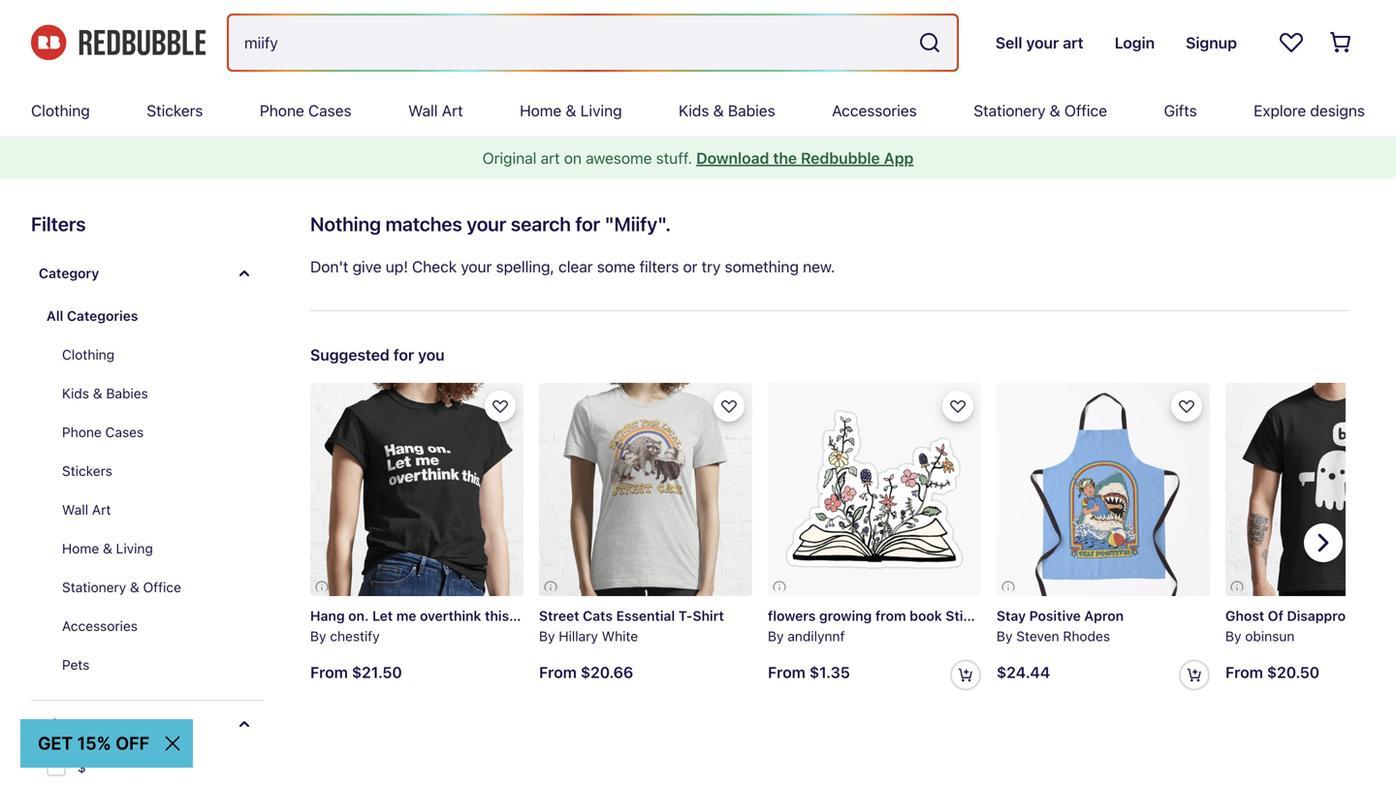 Task type: vqa. For each thing, say whether or not it's contained in the screenshot.
Home & Living inside the button
yes



Task type: locate. For each thing, give the bounding box(es) containing it.
by inside street cats essential t-shirt by hillary white
[[539, 628, 555, 644]]

0 horizontal spatial living
[[116, 541, 153, 556]]

explore designs link
[[1254, 85, 1365, 136]]

1 vertical spatial stationery & office
[[62, 579, 181, 595]]

3 from from the left
[[768, 663, 806, 682]]

& inside 'link'
[[713, 101, 724, 120]]

by down classic
[[539, 628, 555, 644]]

1 vertical spatial kids & babies
[[62, 385, 148, 401]]

$20.50
[[1267, 663, 1320, 682]]

give
[[353, 257, 382, 276]]

1 vertical spatial office
[[143, 579, 181, 595]]

0 vertical spatial phone
[[260, 101, 304, 120]]

book
[[910, 608, 942, 624]]

home & living
[[520, 101, 622, 120], [62, 541, 153, 556]]

1 vertical spatial kids
[[62, 385, 89, 401]]

kids & babies down the clothing button at the left top of the page
[[62, 385, 148, 401]]

home & living up 'on'
[[520, 101, 622, 120]]

street cats essential t-shirt by hillary white
[[539, 608, 724, 644]]

shirt
[[581, 608, 613, 624], [693, 608, 724, 624]]

class
[[1368, 608, 1396, 624]]

1 vertical spatial living
[[116, 541, 153, 556]]

some
[[597, 257, 635, 276]]

accessories up the app
[[832, 101, 917, 120]]

stationery & office link
[[974, 85, 1107, 136]]

clothing down all categories
[[62, 347, 115, 363]]

kids & babies up the download at the top
[[679, 101, 775, 120]]

& inside button
[[103, 541, 112, 556]]

pets
[[62, 657, 90, 673]]

stationery & office
[[974, 101, 1107, 120], [62, 579, 181, 595]]

from for from $21.50
[[310, 663, 348, 682]]

0 vertical spatial wall
[[408, 101, 438, 120]]

for left "you"
[[393, 346, 414, 364]]

0 results element
[[0, 209, 1396, 788]]

t- inside the hang on. let me overthink this. classic t-shirt by chestify
[[567, 608, 581, 624]]

clothing button
[[47, 335, 264, 374]]

home & living button
[[47, 529, 264, 568]]

obinsun
[[1245, 628, 1295, 644]]

from for from $20.66
[[539, 663, 577, 682]]

1 vertical spatial phone
[[62, 424, 102, 440]]

white
[[602, 628, 638, 644]]

art inside wall art link
[[442, 101, 463, 120]]

0 vertical spatial kids
[[679, 101, 709, 120]]

1 horizontal spatial stationery
[[974, 101, 1046, 120]]

0 horizontal spatial babies
[[106, 385, 148, 401]]

stickers button
[[47, 452, 264, 491]]

1 vertical spatial wall art
[[62, 502, 111, 518]]

1 vertical spatial stickers
[[62, 463, 112, 479]]

1 horizontal spatial home
[[520, 101, 562, 120]]

0 horizontal spatial phone cases
[[62, 424, 144, 440]]

by inside stay positive apron by steven rhodes
[[997, 628, 1013, 644]]

from $20.66
[[539, 663, 633, 682]]

0 vertical spatial living
[[580, 101, 622, 120]]

0 vertical spatial phone cases
[[260, 101, 352, 120]]

gifts link
[[1164, 85, 1197, 136]]

1 vertical spatial home
[[62, 541, 99, 556]]

from
[[310, 663, 348, 682], [539, 663, 577, 682], [768, 663, 806, 682], [1225, 663, 1263, 682]]

shirt inside the hang on. let me overthink this. classic t-shirt by chestify
[[581, 608, 613, 624]]

1 horizontal spatial kids
[[679, 101, 709, 120]]

1 vertical spatial stationery
[[62, 579, 126, 595]]

2 shirt from the left
[[693, 608, 724, 624]]

suggested for you
[[310, 346, 445, 364]]

1 horizontal spatial phone
[[260, 101, 304, 120]]

clothing down redbubble logo at left top
[[31, 101, 90, 120]]

nothing
[[310, 212, 381, 235]]

1 vertical spatial art
[[92, 502, 111, 518]]

phone cases link
[[260, 85, 352, 136]]

by
[[310, 628, 326, 644], [539, 628, 555, 644], [768, 628, 784, 644], [997, 628, 1013, 644], [1225, 628, 1241, 644]]

accessories up pets
[[62, 618, 138, 634]]

for up the clear on the left of page
[[575, 212, 600, 235]]

office down home & living button
[[143, 579, 181, 595]]

ghost of disapproval class by obinsun
[[1225, 608, 1396, 644]]

0 vertical spatial babies
[[728, 101, 775, 120]]

0 vertical spatial stationery
[[974, 101, 1046, 120]]

0 horizontal spatial stationery & office
[[62, 579, 181, 595]]

1 vertical spatial clothing
[[62, 347, 115, 363]]

accessories button
[[47, 607, 264, 646]]

stickers down phone cases button
[[62, 463, 112, 479]]

0 vertical spatial kids & babies
[[679, 101, 775, 120]]

stationery & office inside menu bar
[[974, 101, 1107, 120]]

1 horizontal spatial art
[[442, 101, 463, 120]]

2 t- from the left
[[678, 608, 693, 624]]

0 horizontal spatial home
[[62, 541, 99, 556]]

phone
[[260, 101, 304, 120], [62, 424, 102, 440]]

from for from $1.35
[[768, 663, 806, 682]]

1 vertical spatial wall
[[62, 502, 88, 518]]

0 horizontal spatial office
[[143, 579, 181, 595]]

from down obinsun on the right bottom of the page
[[1225, 663, 1263, 682]]

0 vertical spatial art
[[442, 101, 463, 120]]

0 horizontal spatial cases
[[105, 424, 144, 440]]

redbubble logo image
[[31, 25, 206, 60]]

stay positive apron by steven rhodes
[[997, 608, 1124, 644]]

your left the search at the left top
[[467, 212, 506, 235]]

by down flowers
[[768, 628, 784, 644]]

overthink
[[420, 608, 481, 624]]

1 horizontal spatial home & living
[[520, 101, 622, 120]]

2 from from the left
[[539, 663, 577, 682]]

living
[[580, 101, 622, 120], [116, 541, 153, 556]]

1 horizontal spatial accessories
[[832, 101, 917, 120]]

1 horizontal spatial stickers
[[147, 101, 203, 120]]

1 by from the left
[[310, 628, 326, 644]]

0 horizontal spatial home & living
[[62, 541, 153, 556]]

accessories inside button
[[62, 618, 138, 634]]

0 vertical spatial clothing
[[31, 101, 90, 120]]

street cats essential t-shirt image
[[539, 383, 752, 596]]

Search term search field
[[229, 16, 910, 70]]

0 vertical spatial cases
[[308, 101, 352, 120]]

wall inside button
[[62, 502, 88, 518]]

shirt up hillary
[[581, 608, 613, 624]]

0 horizontal spatial wall
[[62, 502, 88, 518]]

stickers
[[147, 101, 203, 120], [62, 463, 112, 479]]

1 t- from the left
[[567, 608, 581, 624]]

home down wall art button
[[62, 541, 99, 556]]

explore
[[1254, 101, 1306, 120]]

wall art inside menu bar
[[408, 101, 463, 120]]

4 from from the left
[[1225, 663, 1263, 682]]

accessories
[[832, 101, 917, 120], [62, 618, 138, 634]]

4 by from the left
[[997, 628, 1013, 644]]

0 horizontal spatial stationery
[[62, 579, 126, 595]]

phone inside menu bar
[[260, 101, 304, 120]]

from down the 'chestify'
[[310, 663, 348, 682]]

0 vertical spatial stationery & office
[[974, 101, 1107, 120]]

0 horizontal spatial stickers
[[62, 463, 112, 479]]

your
[[467, 212, 506, 235], [461, 257, 492, 276]]

stay
[[997, 608, 1026, 624]]

kids down all categories
[[62, 385, 89, 401]]

nothing matches your search for "miify".
[[310, 212, 671, 235]]

for
[[575, 212, 600, 235], [393, 346, 414, 364]]

home up art
[[520, 101, 562, 120]]

matches
[[385, 212, 462, 235]]

your right check
[[461, 257, 492, 276]]

1 vertical spatial accessories
[[62, 618, 138, 634]]

0 horizontal spatial phone
[[62, 424, 102, 440]]

0 horizontal spatial accessories
[[62, 618, 138, 634]]

wall art
[[408, 101, 463, 120], [62, 502, 111, 518]]

menu bar containing clothing
[[31, 85, 1365, 136]]

phone cases button
[[47, 413, 264, 452]]

none checkbox inside 'filters' element
[[47, 757, 70, 780]]

by down stay
[[997, 628, 1013, 644]]

on
[[564, 149, 582, 167]]

0 vertical spatial stickers
[[147, 101, 203, 120]]

wall art button
[[47, 491, 264, 529]]

t- right essential
[[678, 608, 693, 624]]

phone cases
[[260, 101, 352, 120], [62, 424, 144, 440]]

1 horizontal spatial cases
[[308, 101, 352, 120]]

1 horizontal spatial stationery & office
[[974, 101, 1107, 120]]

office left gifts link
[[1064, 101, 1107, 120]]

original
[[482, 149, 537, 167]]

1 vertical spatial home & living
[[62, 541, 153, 556]]

by down the hang
[[310, 628, 326, 644]]

1 from from the left
[[310, 663, 348, 682]]

t- up hillary
[[567, 608, 581, 624]]

don't give up! check your spelling, clear some filters or try something new.
[[310, 257, 835, 276]]

1 horizontal spatial wall art
[[408, 101, 463, 120]]

1 vertical spatial for
[[393, 346, 414, 364]]

1 vertical spatial babies
[[106, 385, 148, 401]]

app
[[884, 149, 914, 167]]

essential
[[616, 608, 675, 624]]

from left $1.35
[[768, 663, 806, 682]]

check
[[412, 257, 457, 276]]

0 horizontal spatial kids
[[62, 385, 89, 401]]

ghost of disapproval classic t-shirt image
[[1225, 383, 1396, 596]]

babies down the clothing button at the left top of the page
[[106, 385, 148, 401]]

shirt right essential
[[693, 608, 724, 624]]

hang on. let me overthink this. classic t-shirt image
[[310, 383, 524, 596]]

None checkbox
[[47, 757, 70, 780]]

0 vertical spatial office
[[1064, 101, 1107, 120]]

filters element
[[31, 209, 264, 788]]

from down hillary
[[539, 663, 577, 682]]

1 horizontal spatial living
[[580, 101, 622, 120]]

0 horizontal spatial wall art
[[62, 502, 111, 518]]

&
[[566, 101, 576, 120], [713, 101, 724, 120], [1050, 101, 1060, 120], [93, 385, 102, 401], [103, 541, 112, 556], [130, 579, 139, 595]]

try
[[702, 257, 721, 276]]

0 horizontal spatial art
[[92, 502, 111, 518]]

office
[[1064, 101, 1107, 120], [143, 579, 181, 595]]

3 by from the left
[[768, 628, 784, 644]]

all categories
[[47, 308, 138, 324]]

by inside the hang on. let me overthink this. classic t-shirt by chestify
[[310, 628, 326, 644]]

t- inside street cats essential t-shirt by hillary white
[[678, 608, 693, 624]]

1 horizontal spatial shirt
[[693, 608, 724, 624]]

stickers inside menu bar
[[147, 101, 203, 120]]

2 by from the left
[[539, 628, 555, 644]]

stickers down redbubble logo at left top
[[147, 101, 203, 120]]

1 horizontal spatial babies
[[728, 101, 775, 120]]

living inside home & living link
[[580, 101, 622, 120]]

kids & babies
[[679, 101, 775, 120], [62, 385, 148, 401]]

0 horizontal spatial shirt
[[581, 608, 613, 624]]

wall art link
[[408, 85, 463, 136]]

by down ghost
[[1225, 628, 1241, 644]]

spelling,
[[496, 257, 554, 276]]

1 vertical spatial cases
[[105, 424, 144, 440]]

0 horizontal spatial kids & babies
[[62, 385, 148, 401]]

download the redbubble app link
[[696, 149, 914, 167]]

or
[[683, 257, 698, 276]]

redbubble
[[801, 149, 880, 167]]

0 vertical spatial wall art
[[408, 101, 463, 120]]

home & living down wall art button
[[62, 541, 153, 556]]

awesome
[[586, 149, 652, 167]]

1 vertical spatial phone cases
[[62, 424, 144, 440]]

menu bar
[[31, 85, 1365, 136]]

1 horizontal spatial t-
[[678, 608, 693, 624]]

None field
[[229, 16, 957, 70]]

living down wall art button
[[116, 541, 153, 556]]

5 by from the left
[[1225, 628, 1241, 644]]

wall
[[408, 101, 438, 120], [62, 502, 88, 518]]

babies
[[728, 101, 775, 120], [106, 385, 148, 401]]

0 vertical spatial home
[[520, 101, 562, 120]]

1 horizontal spatial wall
[[408, 101, 438, 120]]

living up "awesome"
[[580, 101, 622, 120]]

kids up original art on awesome stuff. download the redbubble app on the top
[[679, 101, 709, 120]]

0 vertical spatial home & living
[[520, 101, 622, 120]]

babies up the download at the top
[[728, 101, 775, 120]]

1 horizontal spatial for
[[575, 212, 600, 235]]

stationery
[[974, 101, 1046, 120], [62, 579, 126, 595]]

stationery inside stationery & office button
[[62, 579, 126, 595]]

0 horizontal spatial t-
[[567, 608, 581, 624]]

phone cases inside button
[[62, 424, 144, 440]]

1 shirt from the left
[[581, 608, 613, 624]]

chestify
[[330, 628, 380, 644]]



Task type: describe. For each thing, give the bounding box(es) containing it.
shirt inside street cats essential t-shirt by hillary white
[[693, 608, 724, 624]]

ghost
[[1225, 608, 1264, 624]]

filters
[[639, 257, 679, 276]]

flowers growing from book  sticker image
[[768, 383, 981, 596]]

office inside button
[[143, 579, 181, 595]]

growing
[[819, 608, 872, 624]]

price button
[[31, 701, 264, 747]]

babies inside 'link'
[[728, 101, 775, 120]]

home inside button
[[62, 541, 99, 556]]

you
[[418, 346, 445, 364]]

flowers
[[768, 608, 816, 624]]

explore designs
[[1254, 101, 1365, 120]]

1 horizontal spatial office
[[1064, 101, 1107, 120]]

$21.50
[[352, 663, 402, 682]]

stuff.
[[656, 149, 692, 167]]

disapproval
[[1287, 608, 1364, 624]]

accessories link
[[832, 85, 917, 136]]

gifts
[[1164, 101, 1197, 120]]

category button
[[31, 250, 264, 297]]

0 vertical spatial accessories
[[832, 101, 917, 120]]

stationery inside stationery & office link
[[974, 101, 1046, 120]]

clothing link
[[31, 85, 90, 136]]

filters
[[31, 212, 86, 235]]

clothing inside the clothing button
[[62, 347, 115, 363]]

new.
[[803, 257, 835, 276]]

home inside menu bar
[[520, 101, 562, 120]]

cats
[[583, 608, 613, 624]]

hang
[[310, 608, 345, 624]]

1 horizontal spatial phone cases
[[260, 101, 352, 120]]

by inside ghost of disapproval class by obinsun
[[1225, 628, 1241, 644]]

$20.66
[[581, 663, 633, 682]]

stationery & office inside button
[[62, 579, 181, 595]]

street
[[539, 608, 579, 624]]

0 horizontal spatial for
[[393, 346, 414, 364]]

kids inside 'link'
[[679, 101, 709, 120]]

steven
[[1016, 628, 1059, 644]]

from $21.50
[[310, 663, 402, 682]]

original art on awesome stuff. download the redbubble app
[[482, 149, 914, 167]]

up!
[[386, 257, 408, 276]]

stickers inside button
[[62, 463, 112, 479]]

the
[[773, 149, 797, 167]]

from $20.50
[[1225, 663, 1320, 682]]

phone inside button
[[62, 424, 102, 440]]

positive
[[1029, 608, 1081, 624]]

$1.35
[[809, 663, 850, 682]]

living inside home & living button
[[116, 541, 153, 556]]

category
[[39, 265, 99, 281]]

me
[[396, 608, 416, 624]]

cases inside button
[[105, 424, 144, 440]]

of
[[1268, 608, 1283, 624]]

sticker
[[946, 608, 992, 624]]

babies inside button
[[106, 385, 148, 401]]

stay positive apron image
[[997, 383, 1210, 596]]

from $1.35
[[768, 663, 850, 682]]

art
[[541, 149, 560, 167]]

home & living link
[[520, 85, 622, 136]]

kids & babies link
[[679, 85, 775, 136]]

kids inside button
[[62, 385, 89, 401]]

all
[[47, 308, 63, 324]]

stickers link
[[147, 85, 203, 136]]

by inside flowers growing from book  sticker by andilynnf
[[768, 628, 784, 644]]

all categories button
[[31, 297, 264, 335]]

0 vertical spatial for
[[575, 212, 600, 235]]

kids & babies inside kids & babies button
[[62, 385, 148, 401]]

let
[[372, 608, 393, 624]]

from
[[875, 608, 906, 624]]

0 vertical spatial your
[[467, 212, 506, 235]]

wall art inside button
[[62, 502, 111, 518]]

this.
[[485, 608, 513, 624]]

1 horizontal spatial kids & babies
[[679, 101, 775, 120]]

price
[[39, 716, 72, 732]]

from for from $20.50
[[1225, 663, 1263, 682]]

classic
[[517, 608, 564, 624]]

flowers growing from book  sticker by andilynnf
[[768, 608, 992, 644]]

download
[[696, 149, 769, 167]]

clothing inside menu bar
[[31, 101, 90, 120]]

pets button
[[47, 646, 264, 684]]

suggested
[[310, 346, 390, 364]]

andilynnf
[[788, 628, 845, 644]]

clear
[[559, 257, 593, 276]]

designs
[[1310, 101, 1365, 120]]

don't
[[310, 257, 348, 276]]

stationery & office button
[[47, 568, 264, 607]]

kids & babies button
[[47, 374, 264, 413]]

"miify".
[[605, 212, 671, 235]]

$24.44
[[997, 663, 1050, 682]]

search
[[511, 212, 571, 235]]

hillary
[[559, 628, 598, 644]]

1 vertical spatial your
[[461, 257, 492, 276]]

rhodes
[[1063, 628, 1110, 644]]

apron
[[1084, 608, 1124, 624]]

art inside wall art button
[[92, 502, 111, 518]]

categories
[[67, 308, 138, 324]]

home & living inside button
[[62, 541, 153, 556]]

something
[[725, 257, 799, 276]]

hang on. let me overthink this. classic t-shirt by chestify
[[310, 608, 613, 644]]



